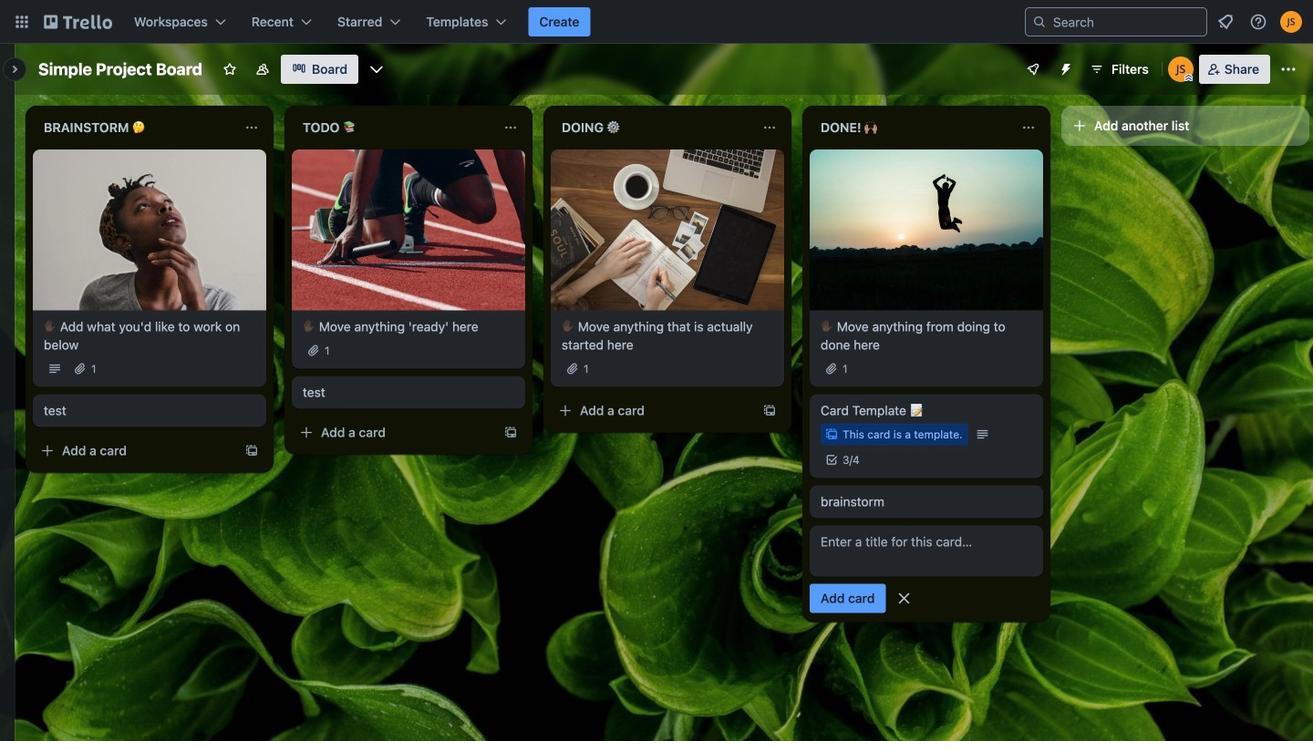 Task type: describe. For each thing, give the bounding box(es) containing it.
Search field
[[1047, 9, 1207, 35]]

search image
[[1033, 15, 1047, 29]]

automation image
[[1052, 55, 1077, 80]]

open information menu image
[[1250, 13, 1268, 31]]

0 vertical spatial create from template… image
[[763, 404, 777, 418]]

star or unstar board image
[[223, 62, 237, 77]]

0 notifications image
[[1215, 11, 1237, 33]]

this member is an admin of this board. image
[[1185, 74, 1193, 82]]

0 horizontal spatial john smith (johnsmith38824343) image
[[1168, 57, 1194, 82]]

show menu image
[[1280, 60, 1298, 78]]

create from template… image
[[244, 444, 259, 459]]



Task type: locate. For each thing, give the bounding box(es) containing it.
1 horizontal spatial create from template… image
[[763, 404, 777, 418]]

john smith (johnsmith38824343) image
[[1281, 11, 1303, 33], [1168, 57, 1194, 82]]

customize views image
[[368, 60, 386, 78]]

back to home image
[[44, 7, 112, 36]]

0 vertical spatial john smith (johnsmith38824343) image
[[1281, 11, 1303, 33]]

1 vertical spatial create from template… image
[[504, 426, 518, 440]]

cancel image
[[895, 590, 914, 608]]

None text field
[[33, 113, 237, 142], [292, 113, 496, 142], [551, 113, 755, 142], [33, 113, 237, 142], [292, 113, 496, 142], [551, 113, 755, 142]]

power ups image
[[1026, 62, 1041, 77]]

None text field
[[810, 113, 1014, 142]]

1 vertical spatial john smith (johnsmith38824343) image
[[1168, 57, 1194, 82]]

john smith (johnsmith38824343) image down search field
[[1168, 57, 1194, 82]]

Board name text field
[[29, 55, 212, 84]]

john smith (johnsmith38824343) image right open information menu icon
[[1281, 11, 1303, 33]]

workspace visible image
[[255, 62, 270, 77]]

1 horizontal spatial john smith (johnsmith38824343) image
[[1281, 11, 1303, 33]]

create from template… image
[[763, 404, 777, 418], [504, 426, 518, 440]]

primary element
[[0, 0, 1314, 44]]

Enter a title for this card… text field
[[810, 526, 1044, 577]]

0 horizontal spatial create from template… image
[[504, 426, 518, 440]]



Task type: vqa. For each thing, say whether or not it's contained in the screenshot.
Customize views image
yes



